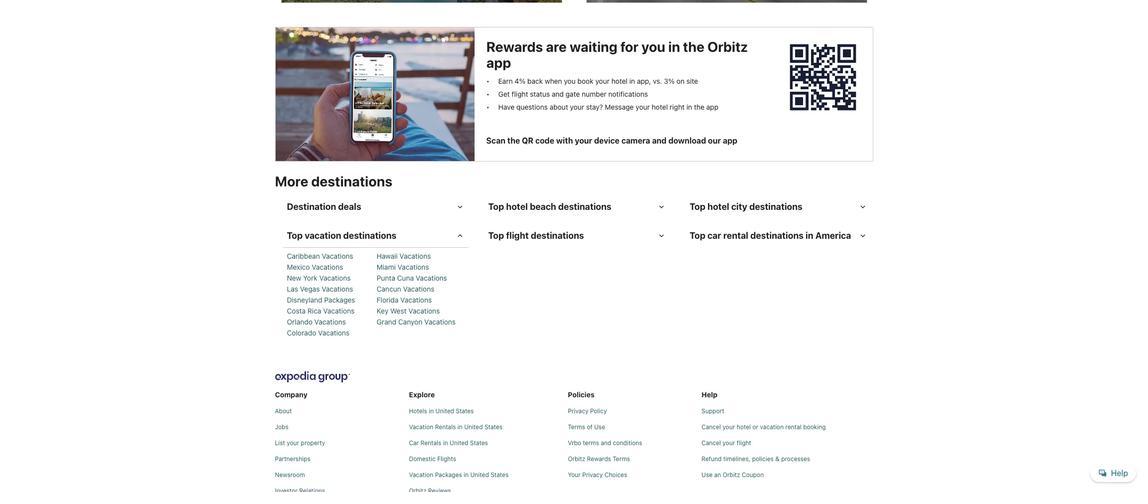 Task type: describe. For each thing, give the bounding box(es) containing it.
policy
[[590, 408, 607, 415]]

hotel inside the have questions about your stay? message your hotel right in the app list item
[[652, 103, 668, 111]]

use inside the help list item
[[702, 471, 713, 479]]

orlando
[[287, 318, 313, 326]]

your right with
[[575, 136, 592, 145]]

las
[[287, 285, 298, 293]]

hotels in united states link
[[409, 408, 564, 416]]

top flight destinations button
[[482, 225, 672, 248]]

partnerships link
[[275, 455, 405, 463]]

vrbo terms and conditions
[[568, 439, 642, 447]]

vacation rentals in united states
[[409, 424, 503, 431]]

las vegas vacations link
[[287, 285, 375, 294]]

cancel for cancel your hotel or vacation rental booking
[[702, 424, 721, 431]]

vacations down mexico vacations link
[[319, 274, 351, 282]]

costa
[[287, 307, 306, 315]]

florida vacations link
[[377, 296, 464, 305]]

punta cuna vacations las vegas vacations
[[287, 274, 447, 293]]

hotel inside cancel your hotel or vacation rental booking link
[[737, 424, 751, 431]]

key
[[377, 307, 389, 315]]

mexico
[[287, 263, 310, 271]]

list for rewards are waiting for you in the orbitz app
[[486, 71, 765, 112]]

car rentals in united states link
[[409, 439, 564, 447]]

vacations down hawaii vacations link
[[398, 263, 429, 271]]

0 vertical spatial terms
[[568, 424, 585, 431]]

you for for
[[642, 39, 665, 55]]

small image for top vacation destinations
[[455, 232, 464, 241]]

your up cancel your flight
[[723, 424, 735, 431]]

use inside policies list item
[[594, 424, 605, 431]]

expedia group logo image
[[275, 372, 350, 383]]

packages inside the cancun vacations disneyland packages
[[324, 296, 355, 304]]

vacations down caribbean vacations link
[[312, 263, 343, 271]]

list for explore
[[409, 404, 564, 492]]

privacy inside your privacy choices link
[[582, 471, 603, 479]]

destinations down top hotel city destinations dropdown button
[[751, 231, 804, 241]]

property
[[301, 439, 325, 447]]

right
[[670, 103, 685, 111]]

qr
[[522, 136, 534, 145]]

cuna
[[397, 274, 414, 282]]

vacation for vacation packages in united states
[[409, 471, 433, 479]]

top vacation destinations button
[[281, 225, 470, 248]]

top hotel city destinations
[[690, 202, 803, 212]]

list your property
[[275, 439, 325, 447]]

caribbean vacations
[[287, 252, 353, 260]]

about
[[550, 103, 568, 111]]

states for vacation packages in united states
[[491, 471, 509, 479]]

in left 'app,'
[[630, 77, 635, 85]]

vacations down the florida vacations link
[[409, 307, 440, 315]]

grand canyon vacations link
[[377, 318, 464, 327]]

cancel your flight link
[[702, 439, 881, 447]]

destinations up hawaii
[[343, 231, 397, 241]]

privacy inside privacy policy link
[[568, 408, 589, 415]]

status
[[530, 90, 550, 98]]

small image for top flight destinations
[[657, 232, 666, 241]]

vacations down "cancun vacations" link
[[400, 296, 432, 304]]

top hotel city destinations button
[[684, 196, 873, 219]]

flight for get
[[512, 90, 528, 98]]

earn 4% back when you book your hotel in app, vs. 3% on site list item
[[486, 77, 757, 86]]

caribbean
[[287, 252, 320, 260]]

vacations down costa rica vacations link
[[314, 318, 346, 326]]

explore
[[409, 391, 435, 399]]

packages inside vacation packages in united states link
[[435, 471, 462, 479]]

&
[[775, 455, 780, 463]]

vacations inside caribbean vacations link
[[322, 252, 353, 260]]

site
[[687, 77, 698, 85]]

list
[[275, 439, 285, 447]]

are
[[546, 39, 567, 55]]

deals
[[338, 202, 361, 212]]

use an orbitz coupon
[[702, 471, 764, 479]]

orbitz rewards terms
[[568, 455, 630, 463]]

list for company
[[275, 404, 405, 492]]

vacation rentals in united states link
[[409, 424, 564, 432]]

vegas
[[300, 285, 320, 293]]

vacation packages in united states link
[[409, 471, 564, 479]]

hotel inside top hotel city destinations dropdown button
[[708, 202, 729, 212]]

about
[[275, 408, 292, 415]]

company
[[275, 391, 308, 399]]

app inside the rewards are waiting for you in the orbitz app
[[486, 55, 511, 71]]

top hotel beach destinations
[[488, 202, 612, 212]]

destinations up top car rental destinations in america dropdown button
[[749, 202, 803, 212]]

in inside the rewards are waiting for you in the orbitz app
[[668, 39, 680, 55]]

rentals for vacation
[[435, 424, 456, 431]]

miami
[[377, 263, 396, 271]]

rewards inside list
[[587, 455, 611, 463]]

your inside company list item
[[287, 439, 299, 447]]

punta
[[377, 274, 395, 282]]

miami vacations link
[[377, 263, 464, 272]]

newsroom
[[275, 471, 305, 479]]

policies
[[568, 391, 595, 399]]

punta cuna vacations link
[[377, 274, 464, 283]]

vacations down disneyland packages link
[[323, 307, 355, 315]]

waiting
[[570, 39, 618, 55]]

top vacation destinations
[[287, 231, 397, 241]]

app for scan the qr code with your device camera and download our app
[[723, 136, 738, 145]]

vacations down new york vacations link
[[322, 285, 353, 293]]

top flight destinations
[[488, 231, 584, 241]]

vacations down orlando vacations link
[[318, 329, 350, 337]]

small image for destination deals
[[455, 203, 464, 212]]

rewards are waiting for you in the orbitz app
[[486, 39, 748, 71]]

states up vacation rentals in united states
[[456, 408, 474, 415]]

vacation for vacation rentals in united states
[[409, 424, 433, 431]]

vacations up the miami vacations link
[[400, 252, 431, 260]]

united for vacation rentals in united states
[[464, 424, 483, 431]]

privacy policy link
[[568, 408, 698, 416]]

and inside policies list item
[[601, 439, 611, 447]]

rental inside dropdown button
[[723, 231, 748, 241]]

your down notifications at right
[[636, 103, 650, 111]]

united up vacation rentals in united states
[[436, 408, 454, 415]]

destination
[[287, 202, 336, 212]]

choices
[[605, 471, 627, 479]]

4%
[[515, 77, 526, 85]]

processes
[[781, 455, 810, 463]]

with
[[556, 136, 573, 145]]

cancun
[[377, 285, 401, 293]]

top for top flight destinations
[[488, 231, 504, 241]]

car
[[409, 439, 419, 447]]

camera
[[622, 136, 650, 145]]

more destinations region
[[269, 168, 879, 350]]

jobs
[[275, 424, 289, 431]]

more
[[275, 173, 308, 190]]

hawaii vacations link
[[377, 252, 464, 261]]

app for have questions about your stay? message your hotel right in the app
[[706, 103, 719, 111]]

miami vacations new york vacations
[[287, 263, 429, 282]]

united for vacation packages in united states
[[470, 471, 489, 479]]

you for when
[[564, 77, 576, 85]]

the inside list item
[[694, 103, 705, 111]]

domestic
[[409, 455, 436, 463]]

device
[[594, 136, 620, 145]]

our
[[708, 136, 721, 145]]

rentals for car
[[421, 439, 441, 447]]

get
[[498, 90, 510, 98]]

destinations up deals
[[311, 173, 392, 190]]

code
[[535, 136, 554, 145]]



Task type: vqa. For each thing, say whether or not it's contained in the screenshot.
NEXT MONTH icon
no



Task type: locate. For each thing, give the bounding box(es) containing it.
or
[[753, 424, 758, 431]]

united for car rentals in united states
[[450, 439, 468, 447]]

refund timelines, policies & processes link
[[702, 455, 881, 463]]

1 vertical spatial flight
[[506, 231, 529, 241]]

0 vertical spatial flight
[[512, 90, 528, 98]]

qr code image
[[785, 39, 861, 116]]

rental inside the help list item
[[786, 424, 802, 431]]

cancel your hotel or vacation rental booking link
[[702, 424, 881, 432]]

cancun vacations link
[[377, 285, 464, 294]]

the left qr
[[507, 136, 520, 145]]

key west vacations link
[[377, 307, 464, 316]]

the
[[683, 39, 705, 55], [694, 103, 705, 111], [507, 136, 520, 145]]

privacy down the orbitz rewards terms
[[582, 471, 603, 479]]

top for top hotel beach destinations
[[488, 202, 504, 212]]

canyon
[[398, 318, 422, 326]]

in up the 3%
[[668, 39, 680, 55]]

cancel
[[702, 424, 721, 431], [702, 439, 721, 447]]

terms left of
[[568, 424, 585, 431]]

cancel inside 'link'
[[702, 439, 721, 447]]

privacy policy
[[568, 408, 607, 415]]

flight
[[512, 90, 528, 98], [506, 231, 529, 241], [737, 439, 751, 447]]

download
[[669, 136, 706, 145]]

vacation inside list
[[760, 424, 784, 431]]

vacations inside the cancun vacations disneyland packages
[[403, 285, 435, 293]]

in down "domestic flights" link
[[464, 471, 469, 479]]

top inside top hotel beach destinations 'dropdown button'
[[488, 202, 504, 212]]

0 vertical spatial use
[[594, 424, 605, 431]]

0 vertical spatial and
[[552, 90, 564, 98]]

orbitz inside the help list item
[[723, 471, 740, 479]]

your
[[595, 77, 610, 85], [570, 103, 584, 111], [636, 103, 650, 111], [575, 136, 592, 145], [723, 424, 735, 431], [287, 439, 299, 447], [723, 439, 735, 447]]

small image for top hotel beach destinations
[[657, 203, 666, 212]]

vacation inside dropdown button
[[305, 231, 341, 241]]

united down vacation rentals in united states
[[450, 439, 468, 447]]

earn 4% back when you book your hotel in app, vs. 3% on site
[[498, 77, 698, 85]]

1 horizontal spatial vacation
[[760, 424, 784, 431]]

app inside list item
[[706, 103, 719, 111]]

small image inside top hotel city destinations dropdown button
[[858, 203, 867, 212]]

new york vacations link
[[287, 274, 375, 283]]

top inside top vacation destinations dropdown button
[[287, 231, 303, 241]]

vacation down domestic
[[409, 471, 433, 479]]

small image inside top car rental destinations in america dropdown button
[[858, 232, 867, 241]]

small image inside top vacation destinations dropdown button
[[455, 232, 464, 241]]

states down hotels in united states link
[[485, 424, 503, 431]]

2 vertical spatial flight
[[737, 439, 751, 447]]

in up flights
[[443, 439, 448, 447]]

privacy down policies
[[568, 408, 589, 415]]

of
[[587, 424, 593, 431]]

top for top vacation destinations
[[287, 231, 303, 241]]

rewards are waiting for you in the orbitz app region
[[486, 39, 765, 150]]

1 horizontal spatial terms
[[613, 455, 630, 463]]

list containing about
[[275, 404, 405, 492]]

1 horizontal spatial packages
[[435, 471, 462, 479]]

0 horizontal spatial and
[[552, 90, 564, 98]]

1 horizontal spatial rental
[[786, 424, 802, 431]]

top for top hotel city destinations
[[690, 202, 706, 212]]

0 vertical spatial rental
[[723, 231, 748, 241]]

new
[[287, 274, 301, 282]]

0 horizontal spatial rewards
[[486, 39, 543, 55]]

1 cancel from the top
[[702, 424, 721, 431]]

2 vertical spatial and
[[601, 439, 611, 447]]

about link
[[275, 408, 405, 416]]

app right our
[[723, 136, 738, 145]]

conditions
[[613, 439, 642, 447]]

2 horizontal spatial app
[[723, 136, 738, 145]]

rewards
[[486, 39, 543, 55], [587, 455, 611, 463]]

2 cancel from the top
[[702, 439, 721, 447]]

in
[[668, 39, 680, 55], [630, 77, 635, 85], [687, 103, 692, 111], [806, 231, 814, 241], [429, 408, 434, 415], [458, 424, 463, 431], [443, 439, 448, 447], [464, 471, 469, 479]]

vacations down key west vacations link
[[424, 318, 456, 326]]

1 vertical spatial you
[[564, 77, 576, 85]]

have questions about your stay? message your hotel right in the app list item
[[486, 103, 757, 112]]

use
[[594, 424, 605, 431], [702, 471, 713, 479]]

1 vertical spatial vacation
[[760, 424, 784, 431]]

company list item
[[275, 387, 405, 492]]

states for vacation rentals in united states
[[485, 424, 503, 431]]

destination deals
[[287, 202, 361, 212]]

top inside top car rental destinations in america dropdown button
[[690, 231, 706, 241]]

use left an
[[702, 471, 713, 479]]

states down "domestic flights" link
[[491, 471, 509, 479]]

flight down 4%
[[512, 90, 528, 98]]

packages down flights
[[435, 471, 462, 479]]

number
[[582, 90, 607, 98]]

partnerships
[[275, 455, 311, 463]]

list containing hotels in united states
[[409, 404, 564, 492]]

an
[[714, 471, 721, 479]]

1 vertical spatial rental
[[786, 424, 802, 431]]

app up earn
[[486, 55, 511, 71]]

0 vertical spatial cancel
[[702, 424, 721, 431]]

use an orbitz coupon link
[[702, 471, 881, 479]]

help list item
[[702, 387, 881, 479]]

the right right
[[694, 103, 705, 111]]

states
[[456, 408, 474, 415], [485, 424, 503, 431], [470, 439, 488, 447], [491, 471, 509, 479]]

stay?
[[586, 103, 603, 111]]

beach
[[530, 202, 556, 212]]

destination deals button
[[281, 196, 470, 219]]

1 vertical spatial and
[[652, 136, 667, 145]]

you right for
[[642, 39, 665, 55]]

for
[[621, 39, 639, 55]]

cancel for cancel your flight
[[702, 439, 721, 447]]

1 vertical spatial rewards
[[587, 455, 611, 463]]

2 vertical spatial orbitz
[[723, 471, 740, 479]]

list containing company
[[275, 368, 881, 492]]

rewards up 4%
[[486, 39, 543, 55]]

book
[[578, 77, 594, 85]]

flight up the timelines,
[[737, 439, 751, 447]]

orbitz inside policies list item
[[568, 455, 585, 463]]

and right camera
[[652, 136, 667, 145]]

your right list
[[287, 439, 299, 447]]

0 vertical spatial vacation
[[305, 231, 341, 241]]

small image for top car rental destinations in america
[[858, 232, 867, 241]]

your up number
[[595, 77, 610, 85]]

destinations up 'top flight destinations' dropdown button
[[558, 202, 612, 212]]

flight for top
[[506, 231, 529, 241]]

florida vacations costa rica vacations
[[287, 296, 432, 315]]

hawaii vacations mexico vacations
[[287, 252, 431, 271]]

your up the timelines,
[[723, 439, 735, 447]]

domestic flights link
[[409, 455, 564, 463]]

hotels in united states
[[409, 408, 474, 415]]

1 vertical spatial vacation
[[409, 471, 433, 479]]

mexico vacations link
[[287, 263, 375, 272]]

have questions about your stay? message your hotel right in the app
[[498, 103, 719, 111]]

2 horizontal spatial and
[[652, 136, 667, 145]]

1 vertical spatial the
[[694, 103, 705, 111]]

2 vertical spatial the
[[507, 136, 520, 145]]

orbitz inside the rewards are waiting for you in the orbitz app
[[708, 39, 748, 55]]

get flight status and gate number notifications list item
[[486, 90, 757, 99]]

flight inside cancel your flight 'link'
[[737, 439, 751, 447]]

vrbo
[[568, 439, 581, 447]]

states down "vacation rentals in united states" link
[[470, 439, 488, 447]]

vs.
[[653, 77, 662, 85]]

vacation packages in united states
[[409, 471, 509, 479]]

york
[[303, 274, 317, 282]]

1 vertical spatial app
[[706, 103, 719, 111]]

grand canyon vacations colorado vacations
[[287, 318, 456, 337]]

and inside list item
[[552, 90, 564, 98]]

rental right car
[[723, 231, 748, 241]]

0 vertical spatial vacation
[[409, 424, 433, 431]]

the inside the rewards are waiting for you in the orbitz app
[[683, 39, 705, 55]]

hotel left or
[[737, 424, 751, 431]]

terms of use
[[568, 424, 605, 431]]

united down hotels in united states link
[[464, 424, 483, 431]]

small image inside destination deals "dropdown button"
[[455, 203, 464, 212]]

have
[[498, 103, 515, 111]]

vacations up mexico vacations link
[[322, 252, 353, 260]]

app,
[[637, 77, 651, 85]]

list containing support
[[702, 404, 881, 479]]

states for car rentals in united states
[[470, 439, 488, 447]]

get flight status and gate number notifications
[[498, 90, 648, 98]]

1 vacation from the top
[[409, 424, 433, 431]]

your
[[568, 471, 581, 479]]

gate
[[566, 90, 580, 98]]

0 vertical spatial privacy
[[568, 408, 589, 415]]

1 horizontal spatial and
[[601, 439, 611, 447]]

hotel inside top hotel beach destinations 'dropdown button'
[[506, 202, 528, 212]]

rewards inside the rewards are waiting for you in the orbitz app
[[486, 39, 543, 55]]

vacations down the miami vacations link
[[416, 274, 447, 282]]

refund timelines, policies & processes
[[702, 455, 810, 463]]

list for policies
[[568, 404, 698, 479]]

vrbo terms and conditions link
[[568, 439, 698, 447]]

and up about
[[552, 90, 564, 98]]

1 vertical spatial use
[[702, 471, 713, 479]]

your privacy choices
[[568, 471, 627, 479]]

hotel up get flight status and gate number notifications list item
[[612, 77, 628, 85]]

message
[[605, 103, 634, 111]]

and right terms
[[601, 439, 611, 447]]

top inside 'top flight destinations' dropdown button
[[488, 231, 504, 241]]

vacation up caribbean vacations
[[305, 231, 341, 241]]

florida
[[377, 296, 399, 304]]

2 vertical spatial app
[[723, 136, 738, 145]]

0 vertical spatial rewards
[[486, 39, 543, 55]]

0 vertical spatial you
[[642, 39, 665, 55]]

support
[[702, 408, 724, 415]]

in left "america" on the top
[[806, 231, 814, 241]]

help
[[702, 391, 718, 399]]

refund
[[702, 455, 722, 463]]

small image inside top hotel beach destinations 'dropdown button'
[[657, 203, 666, 212]]

you inside the rewards are waiting for you in the orbitz app
[[642, 39, 665, 55]]

0 vertical spatial rentals
[[435, 424, 456, 431]]

disneyland packages link
[[287, 296, 375, 305]]

1 horizontal spatial app
[[706, 103, 719, 111]]

terms up choices
[[613, 455, 630, 463]]

small image
[[455, 203, 464, 212], [657, 203, 666, 212], [455, 232, 464, 241]]

notifications
[[608, 90, 648, 98]]

your inside 'link'
[[723, 439, 735, 447]]

flight inside 'top flight destinations' dropdown button
[[506, 231, 529, 241]]

vacation right or
[[760, 424, 784, 431]]

0 horizontal spatial vacation
[[305, 231, 341, 241]]

privacy
[[568, 408, 589, 415], [582, 471, 603, 479]]

1 vertical spatial cancel
[[702, 439, 721, 447]]

top car rental destinations in america button
[[684, 225, 873, 248]]

disneyland
[[287, 296, 322, 304]]

colorado
[[287, 329, 316, 337]]

hotel left city
[[708, 202, 729, 212]]

small image inside 'top flight destinations' dropdown button
[[657, 232, 666, 241]]

1 horizontal spatial use
[[702, 471, 713, 479]]

0 vertical spatial orbitz
[[708, 39, 748, 55]]

hotel inside earn 4% back when you book your hotel in app, vs. 3% on site list item
[[612, 77, 628, 85]]

timelines,
[[723, 455, 751, 463]]

cancel up the refund
[[702, 439, 721, 447]]

in inside dropdown button
[[806, 231, 814, 241]]

cancel your hotel or vacation rental booking
[[702, 424, 826, 431]]

0 horizontal spatial use
[[594, 424, 605, 431]]

orlando vacations link
[[287, 318, 375, 327]]

top hotel beach destinations button
[[482, 196, 672, 219]]

destinations down top hotel beach destinations
[[531, 231, 584, 241]]

0 vertical spatial packages
[[324, 296, 355, 304]]

packages down las vegas vacations "link"
[[324, 296, 355, 304]]

0 vertical spatial app
[[486, 55, 511, 71]]

domestic flights
[[409, 455, 456, 463]]

the up site
[[683, 39, 705, 55]]

top for top car rental destinations in america
[[690, 231, 706, 241]]

your privacy choices link
[[568, 471, 698, 479]]

top inside top hotel city destinations dropdown button
[[690, 202, 706, 212]]

you inside list item
[[564, 77, 576, 85]]

1 vertical spatial rentals
[[421, 439, 441, 447]]

top car rental destinations in america
[[690, 231, 851, 241]]

back
[[527, 77, 543, 85]]

policies list item
[[568, 387, 698, 479]]

vacations down punta cuna vacations link
[[403, 285, 435, 293]]

1 vertical spatial terms
[[613, 455, 630, 463]]

united down "domestic flights" link
[[470, 471, 489, 479]]

0 horizontal spatial app
[[486, 55, 511, 71]]

1 horizontal spatial you
[[642, 39, 665, 55]]

hotel left right
[[652, 103, 668, 111]]

flight inside get flight status and gate number notifications list item
[[512, 90, 528, 98]]

rewards up your privacy choices
[[587, 455, 611, 463]]

0 horizontal spatial you
[[564, 77, 576, 85]]

destinations inside 'dropdown button'
[[558, 202, 612, 212]]

vacation down hotels
[[409, 424, 433, 431]]

coupon
[[742, 471, 764, 479]]

rental down support link at the right
[[786, 424, 802, 431]]

you up gate
[[564, 77, 576, 85]]

small image for top hotel city destinations
[[858, 203, 867, 212]]

rentals up the car rentals in united states
[[435, 424, 456, 431]]

list containing earn 4% back when you book your hotel in app, vs. 3% on site
[[486, 71, 765, 112]]

explore list item
[[409, 387, 564, 492]]

app up our
[[706, 103, 719, 111]]

0 horizontal spatial terms
[[568, 424, 585, 431]]

flight down top hotel beach destinations
[[506, 231, 529, 241]]

list
[[486, 71, 765, 112], [275, 368, 881, 492], [275, 404, 405, 492], [409, 404, 564, 492], [568, 404, 698, 479], [702, 404, 881, 479]]

in right hotels
[[429, 408, 434, 415]]

rica
[[308, 307, 321, 315]]

1 horizontal spatial rewards
[[587, 455, 611, 463]]

use right of
[[594, 424, 605, 431]]

0 horizontal spatial rental
[[723, 231, 748, 241]]

hotel left beach
[[506, 202, 528, 212]]

1 vertical spatial privacy
[[582, 471, 603, 479]]

0 vertical spatial the
[[683, 39, 705, 55]]

your down get flight status and gate number notifications
[[570, 103, 584, 111]]

policies
[[752, 455, 774, 463]]

key west vacations orlando vacations
[[287, 307, 440, 326]]

in up the car rentals in united states
[[458, 424, 463, 431]]

2 vacation from the top
[[409, 471, 433, 479]]

cancel down support
[[702, 424, 721, 431]]

1 vertical spatial packages
[[435, 471, 462, 479]]

rentals up domestic flights
[[421, 439, 441, 447]]

terms
[[583, 439, 599, 447]]

in right right
[[687, 103, 692, 111]]

earn
[[498, 77, 513, 85]]

0 horizontal spatial packages
[[324, 296, 355, 304]]

cancun vacations disneyland packages
[[287, 285, 435, 304]]

1 vertical spatial orbitz
[[568, 455, 585, 463]]

small image
[[858, 203, 867, 212], [657, 232, 666, 241], [858, 232, 867, 241]]

list for help
[[702, 404, 881, 479]]

list containing privacy policy
[[568, 404, 698, 479]]



